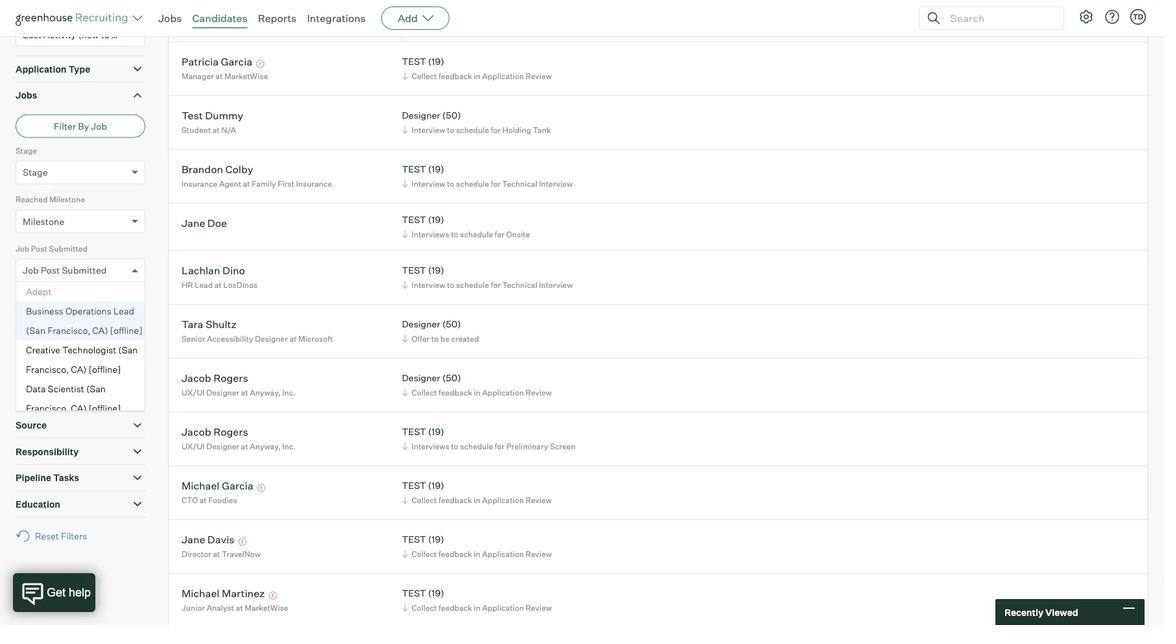 Task type: locate. For each thing, give the bounding box(es) containing it.
4 test from the top
[[402, 265, 426, 276]]

1 vertical spatial anyway,
[[250, 442, 281, 451]]

ca) down scientist
[[71, 403, 87, 414]]

test for cto at foodies
[[402, 480, 426, 492]]

submission
[[66, 316, 110, 327]]

2 jacob from the top
[[182, 425, 211, 438]]

2 michael from the top
[[182, 587, 220, 600]]

5 (19) from the top
[[428, 426, 444, 438]]

5 collect from the top
[[412, 603, 437, 613]]

2 vertical spatial ca)
[[71, 403, 87, 414]]

form
[[16, 338, 35, 348], [58, 359, 81, 371]]

test
[[402, 56, 426, 67], [402, 164, 426, 175], [402, 214, 426, 226], [402, 265, 426, 276], [402, 426, 426, 438], [402, 480, 426, 492], [402, 534, 426, 546], [402, 588, 426, 599]]

1 jacob from the top
[[182, 372, 211, 385]]

schedule left preliminary
[[460, 442, 493, 451]]

adept
[[26, 286, 51, 298]]

last activity (new to old)
[[23, 29, 128, 40]]

schedule left onsite
[[460, 230, 493, 239]]

4 collect from the top
[[412, 549, 437, 559]]

select
[[23, 359, 49, 371]]

for left holding
[[491, 125, 501, 135]]

0 vertical spatial jacob rogers ux/ui designer at anyway, inc.
[[182, 372, 296, 398]]

rogers up michael garcia
[[214, 425, 248, 438]]

2 jacob rogers ux/ui designer at anyway, inc. from the top
[[182, 425, 296, 451]]

patricia
[[182, 55, 219, 68]]

jacob rogers link up michael garcia
[[182, 425, 248, 440]]

1 horizontal spatial lead
[[195, 280, 213, 290]]

2 rogers from the top
[[214, 425, 248, 438]]

2 horizontal spatial (san
[[118, 345, 138, 356]]

1 test from the top
[[402, 56, 426, 67]]

1 vertical spatial jobs
[[16, 90, 37, 101]]

for inside designer (50) interview to schedule for holding tank
[[491, 125, 501, 135]]

0 horizontal spatial (san
[[26, 325, 45, 337]]

tara
[[182, 318, 203, 331]]

designer up michael garcia
[[207, 442, 239, 451]]

ux/ui up michael garcia
[[182, 442, 205, 451]]

2 interview to schedule for technical interview link from the top
[[400, 279, 576, 291]]

3 (19) from the top
[[428, 214, 444, 226]]

lead right operations
[[114, 306, 134, 317]]

marketwise down michael martinez has been in application review for more than 5 days icon
[[245, 603, 288, 613]]

interviews inside test (19) interviews to schedule for preliminary screen
[[412, 442, 450, 451]]

0 vertical spatial jobs
[[158, 12, 182, 25]]

5 feedback from the top
[[439, 603, 472, 613]]

for left onsite
[[495, 230, 505, 239]]

interview
[[412, 125, 446, 135], [412, 179, 446, 189], [539, 179, 573, 189], [412, 280, 446, 290], [539, 280, 573, 290]]

to for brandon colby
[[447, 179, 455, 189]]

designer (50) collect feedback in application review
[[402, 373, 552, 398]]

3 in from the top
[[474, 496, 481, 505]]

collect for jane davis
[[412, 549, 437, 559]]

designer down offer
[[402, 373, 441, 384]]

senior
[[182, 334, 205, 344]]

(50) up offer to be created link
[[443, 319, 461, 330]]

1 test (19) collect feedback in application review from the top
[[402, 56, 552, 81]]

milestone down reached milestone
[[23, 216, 64, 227]]

for for rogers
[[495, 442, 505, 451]]

test inside test (19) interviews to schedule for preliminary screen
[[402, 426, 426, 438]]

creative technologist (san francisco, ca) [offline]
[[26, 345, 138, 376]]

0 vertical spatial michael
[[182, 479, 220, 492]]

2 vertical spatial (san
[[86, 384, 106, 395]]

for inside test (19) interviews to schedule for preliminary screen
[[495, 442, 505, 451]]

schedule for colby
[[456, 179, 489, 189]]

business operations lead (san francisco, ca) [offline] option
[[16, 302, 145, 341]]

jacob rogers link for test
[[182, 425, 248, 440]]

0 vertical spatial ux/ui
[[182, 388, 205, 398]]

4 in from the top
[[474, 549, 481, 559]]

student
[[182, 125, 211, 135]]

technical down onsite
[[503, 280, 538, 290]]

ca)
[[92, 325, 108, 337], [71, 364, 87, 376], [71, 403, 87, 414]]

2 collect feedback in application review link from the top
[[400, 387, 555, 399]]

1 vertical spatial jacob rogers ux/ui designer at anyway, inc.
[[182, 425, 296, 451]]

lead inside lachlan dino hr lead at losdinos
[[195, 280, 213, 290]]

7 test from the top
[[402, 534, 426, 546]]

1 horizontal spatial be
[[441, 334, 450, 344]]

ca) inside creative technologist (san francisco, ca) [offline]
[[71, 364, 87, 376]]

form right a
[[58, 359, 81, 371]]

(san inside creative technologist (san francisco, ca) [offline]
[[118, 345, 138, 356]]

be right to
[[44, 293, 53, 304]]

(san right technologist
[[118, 345, 138, 356]]

1 vertical spatial jane
[[182, 533, 205, 546]]

job inside button
[[91, 121, 107, 132]]

for left preliminary
[[495, 442, 505, 451]]

jacob rogers ux/ui designer at anyway, inc. for designer
[[182, 372, 296, 398]]

2 vertical spatial (50)
[[443, 373, 461, 384]]

reached milestone element
[[16, 194, 145, 243]]

0 vertical spatial form
[[16, 338, 35, 348]]

test (19) interview to schedule for technical interview down 'interview to schedule for holding tank' link
[[402, 164, 573, 189]]

2 interviews from the top
[[412, 442, 450, 451]]

preliminary
[[507, 442, 549, 451]]

1 (50) from the top
[[443, 110, 461, 121]]

td button
[[1129, 6, 1149, 27]]

jacob up michael garcia
[[182, 425, 211, 438]]

test
[[182, 109, 203, 122]]

for for dino
[[491, 280, 501, 290]]

1 vertical spatial jacob
[[182, 425, 211, 438]]

for
[[491, 125, 501, 135], [491, 179, 501, 189], [495, 230, 505, 239], [491, 280, 501, 290], [495, 442, 505, 451]]

3 feedback from the top
[[439, 496, 472, 505]]

1 vertical spatial milestone
[[23, 216, 64, 227]]

tara shultz senior accessibility designer at microsoft
[[182, 318, 333, 344]]

2 feedback from the top
[[439, 388, 472, 398]]

2 ux/ui from the top
[[182, 442, 205, 451]]

agent
[[219, 179, 241, 189]]

schedule inside test (19) interviews to schedule for preliminary screen
[[460, 442, 493, 451]]

(19) for manager at marketwise
[[428, 56, 444, 67]]

jane for jane doe
[[182, 217, 205, 230]]

0 vertical spatial test (19) interview to schedule for technical interview
[[402, 164, 573, 189]]

garcia for michael garcia
[[222, 479, 253, 492]]

ca) up technologist
[[92, 325, 108, 337]]

francisco, inside the business operations lead (san francisco, ca) [offline]
[[47, 325, 90, 337]]

lead down lachlan
[[195, 280, 213, 290]]

milestone down stage element
[[49, 195, 85, 205]]

1 vertical spatial stage
[[23, 167, 48, 178]]

designer right the accessibility
[[255, 334, 288, 344]]

0 horizontal spatial be
[[44, 293, 53, 304]]

marketwise down the patricia garcia has been in application review for more than 5 days image
[[225, 71, 268, 81]]

[offline]
[[110, 325, 143, 337], [89, 364, 121, 376], [89, 403, 121, 414]]

(san down pending submission checkbox
[[26, 325, 45, 337]]

at down lachlan dino link
[[215, 280, 222, 290]]

0 vertical spatial job
[[91, 121, 107, 132]]

1 technical from the top
[[503, 179, 538, 189]]

0 vertical spatial interview to schedule for technical interview link
[[400, 178, 576, 190]]

0 vertical spatial jane
[[182, 217, 205, 230]]

1 horizontal spatial insurance
[[296, 179, 332, 189]]

(san right scientist
[[86, 384, 106, 395]]

1 vertical spatial test (19) interview to schedule for technical interview
[[402, 265, 573, 290]]

test (19) interview to schedule for technical interview down interviews to schedule for onsite link
[[402, 265, 573, 290]]

be left created
[[441, 334, 450, 344]]

(san for creative technologist (san francisco, ca) [offline]
[[118, 345, 138, 356]]

1 interviews from the top
[[412, 230, 450, 239]]

None field
[[23, 260, 26, 282]]

0 vertical spatial technical
[[503, 179, 538, 189]]

job
[[91, 121, 107, 132], [16, 244, 29, 254], [23, 265, 39, 276]]

5 collect feedback in application review link from the top
[[400, 602, 555, 614]]

lead inside the business operations lead (san francisco, ca) [offline]
[[114, 306, 134, 317]]

jobs left candidates
[[158, 12, 182, 25]]

2 vertical spatial [offline]
[[89, 403, 121, 414]]

1 test (19) interview to schedule for technical interview from the top
[[402, 164, 573, 189]]

1 jacob rogers link from the top
[[182, 372, 248, 387]]

1 anyway, from the top
[[250, 388, 281, 398]]

[offline] for data scientist (san francisco, ca) [offline]
[[89, 403, 121, 414]]

(50) inside designer (50) collect feedback in application review
[[443, 373, 461, 384]]

2 in from the top
[[474, 388, 481, 398]]

add button
[[382, 6, 450, 30]]

3 test (19) collect feedback in application review from the top
[[402, 534, 552, 559]]

[offline] right submission at the left of page
[[110, 325, 143, 337]]

(50) down offer to be created link
[[443, 373, 461, 384]]

interview for brandon colby
[[412, 179, 446, 189]]

1 in from the top
[[474, 71, 481, 81]]

to inside test (19) interviews to schedule for preliminary screen
[[451, 442, 459, 451]]

anyway, up michael garcia has been in application review for more than 5 days "icon"
[[250, 442, 281, 451]]

designer up offer
[[402, 319, 441, 330]]

(san inside data scientist (san francisco, ca) [offline]
[[86, 384, 106, 395]]

designer up 'interview to schedule for holding tank' link
[[402, 110, 441, 121]]

1 vertical spatial be
[[441, 334, 450, 344]]

first
[[278, 179, 295, 189]]

1 vertical spatial post
[[41, 265, 60, 276]]

jobs down application type
[[16, 90, 37, 101]]

technical up onsite
[[503, 179, 538, 189]]

jane davis has been in application review for more than 5 days image
[[237, 538, 249, 546]]

1 horizontal spatial (san
[[86, 384, 106, 395]]

[offline] inside the business operations lead (san francisco, ca) [offline]
[[110, 325, 143, 337]]

select a form
[[23, 359, 81, 371]]

3 collect from the top
[[412, 496, 437, 505]]

schedule up test (19) interviews to schedule for onsite on the top
[[456, 179, 489, 189]]

1 vertical spatial interview to schedule for technical interview link
[[400, 279, 576, 291]]

jacob rogers ux/ui designer at anyway, inc. up michael garcia
[[182, 425, 296, 451]]

designer
[[402, 110, 441, 121], [402, 319, 441, 330], [255, 334, 288, 344], [402, 373, 441, 384], [207, 388, 239, 398], [207, 442, 239, 451]]

(19) inside test (19) interviews to schedule for onsite
[[428, 214, 444, 226]]

francisco, for technologist
[[26, 364, 69, 376]]

in
[[474, 71, 481, 81], [474, 388, 481, 398], [474, 496, 481, 505], [474, 549, 481, 559], [474, 603, 481, 613]]

Search text field
[[947, 9, 1053, 28]]

job post submitted down the reached milestone element
[[16, 244, 88, 254]]

at inside the brandon colby insurance agent at family first insurance
[[243, 179, 250, 189]]

insurance down brandon
[[182, 179, 218, 189]]

4 collect feedback in application review link from the top
[[400, 548, 555, 560]]

2 test from the top
[[402, 164, 426, 175]]

1 vertical spatial francisco,
[[26, 364, 69, 376]]

michael up junior
[[182, 587, 220, 600]]

(san inside the business operations lead (san francisco, ca) [offline]
[[26, 325, 45, 337]]

2 insurance from the left
[[296, 179, 332, 189]]

interview inside designer (50) interview to schedule for holding tank
[[412, 125, 446, 135]]

1 jane from the top
[[182, 217, 205, 230]]

inc. for designer (50)
[[282, 388, 296, 398]]

1 collect feedback in application review link from the top
[[400, 70, 555, 82]]

1 vertical spatial technical
[[503, 280, 538, 290]]

jacob rogers ux/ui designer at anyway, inc.
[[182, 372, 296, 398], [182, 425, 296, 451]]

6 (19) from the top
[[428, 480, 444, 492]]

last activity (new to old) option
[[23, 29, 128, 40]]

collect
[[412, 71, 437, 81], [412, 388, 437, 398], [412, 496, 437, 505], [412, 549, 437, 559], [412, 603, 437, 613]]

jacob rogers ux/ui designer at anyway, inc. down the accessibility
[[182, 372, 296, 398]]

1 (19) from the top
[[428, 56, 444, 67]]

to inside designer (50) interview to schedule for holding tank
[[447, 125, 455, 135]]

1 vertical spatial jacob rogers link
[[182, 425, 248, 440]]

0 vertical spatial rogers
[[214, 372, 248, 385]]

2 vertical spatial job
[[23, 265, 39, 276]]

recently viewed
[[1005, 607, 1079, 618]]

1 collect from the top
[[412, 71, 437, 81]]

3 review from the top
[[526, 496, 552, 505]]

reset filters button
[[16, 524, 94, 549]]

(includes resumes and notes)
[[16, 6, 121, 15]]

to inside designer (50) offer to be created
[[432, 334, 439, 344]]

1 review from the top
[[526, 71, 552, 81]]

submitted down the reached milestone element
[[49, 244, 88, 254]]

1 vertical spatial lead
[[114, 306, 134, 317]]

2 vertical spatial francisco,
[[26, 403, 69, 414]]

[offline] inside creative technologist (san francisco, ca) [offline]
[[89, 364, 121, 376]]

0 vertical spatial stage
[[16, 146, 37, 156]]

anyway, down tara shultz senior accessibility designer at microsoft
[[250, 388, 281, 398]]

1 feedback from the top
[[439, 71, 472, 81]]

test for insurance agent at family first insurance
[[402, 164, 426, 175]]

jacob rogers link for designer
[[182, 372, 248, 387]]

education
[[16, 499, 60, 510]]

schedule down interviews to schedule for onsite link
[[456, 280, 489, 290]]

resumes
[[50, 6, 81, 15]]

brandon colby insurance agent at family first insurance
[[182, 163, 332, 189]]

feedback for michael garcia
[[439, 496, 472, 505]]

2 collect from the top
[[412, 388, 437, 398]]

at down the davis
[[213, 549, 220, 559]]

ux/ui down senior
[[182, 388, 205, 398]]

at down 'patricia garcia' link
[[216, 71, 223, 81]]

foodies
[[209, 496, 237, 505]]

configure image
[[1079, 9, 1095, 25]]

0 vertical spatial ca)
[[92, 325, 108, 337]]

jane for jane davis
[[182, 533, 205, 546]]

2 technical from the top
[[503, 280, 538, 290]]

marketwise
[[225, 71, 268, 81], [245, 603, 288, 613]]

2 anyway, from the top
[[250, 442, 281, 451]]

1 rogers from the top
[[214, 372, 248, 385]]

(50) for test dummy
[[443, 110, 461, 121]]

0 vertical spatial anyway,
[[250, 388, 281, 398]]

1 vertical spatial ca)
[[71, 364, 87, 376]]

1 vertical spatial inc.
[[282, 442, 296, 451]]

test (19) interview to schedule for technical interview
[[402, 164, 573, 189], [402, 265, 573, 290]]

(new
[[78, 29, 99, 40]]

francisco, inside data scientist (san francisco, ca) [offline]
[[26, 403, 69, 414]]

0 horizontal spatial insurance
[[182, 179, 218, 189]]

rogers down the accessibility
[[214, 372, 248, 385]]

1 vertical spatial garcia
[[222, 479, 253, 492]]

feedback for jane davis
[[439, 549, 472, 559]]

test for ux/ui designer at anyway, inc.
[[402, 426, 426, 438]]

2 (19) from the top
[[428, 164, 444, 175]]

michael up cto at foodies
[[182, 479, 220, 492]]

at up michael garcia
[[241, 442, 248, 451]]

designer inside designer (50) collect feedback in application review
[[402, 373, 441, 384]]

jacob rogers link
[[182, 372, 248, 387], [182, 425, 248, 440]]

interview to schedule for technical interview link for dino
[[400, 279, 576, 291]]

7 (19) from the top
[[428, 534, 444, 546]]

0 vertical spatial interviews
[[412, 230, 450, 239]]

1 inc. from the top
[[282, 388, 296, 398]]

6 test from the top
[[402, 480, 426, 492]]

3 test from the top
[[402, 214, 426, 226]]

designer down the accessibility
[[207, 388, 239, 398]]

add
[[398, 12, 418, 25]]

3 collect feedback in application review link from the top
[[400, 494, 555, 507]]

0 horizontal spatial lead
[[114, 306, 134, 317]]

4 review from the top
[[526, 549, 552, 559]]

1 jacob rogers ux/ui designer at anyway, inc. from the top
[[182, 372, 296, 398]]

1 vertical spatial michael
[[182, 587, 220, 600]]

1 ux/ui from the top
[[182, 388, 205, 398]]

jacob rogers link down the accessibility
[[182, 372, 248, 387]]

ux/ui
[[182, 388, 205, 398], [182, 442, 205, 451]]

test (19) collect feedback in application review
[[402, 56, 552, 81], [402, 480, 552, 505], [402, 534, 552, 559], [402, 588, 552, 613]]

0 vertical spatial [offline]
[[110, 325, 143, 337]]

application for director at travelnow
[[482, 549, 524, 559]]

(19) inside test (19) interviews to schedule for preliminary screen
[[428, 426, 444, 438]]

1 vertical spatial [offline]
[[89, 364, 121, 376]]

(50) inside designer (50) offer to be created
[[443, 319, 461, 330]]

garcia
[[221, 55, 253, 68], [222, 479, 253, 492]]

michael garcia has been in application review for more than 5 days image
[[256, 485, 267, 492]]

last
[[23, 29, 41, 40]]

0 vertical spatial garcia
[[221, 55, 253, 68]]

interviews for test (19) interviews to schedule for onsite
[[412, 230, 450, 239]]

1 horizontal spatial jobs
[[158, 12, 182, 25]]

[offline] inside data scientist (san francisco, ca) [offline]
[[89, 403, 121, 414]]

tasks
[[53, 473, 79, 484]]

0 vertical spatial lead
[[195, 280, 213, 290]]

form element
[[16, 337, 145, 386]]

technical for brandon colby
[[503, 179, 538, 189]]

submitted up sent
[[62, 265, 107, 276]]

ca) inside data scientist (san francisco, ca) [offline]
[[71, 403, 87, 414]]

francisco, inside creative technologist (san francisco, ca) [offline]
[[26, 364, 69, 376]]

3 (50) from the top
[[443, 373, 461, 384]]

0 vertical spatial inc.
[[282, 388, 296, 398]]

test (19) collect feedback in application review for jane davis
[[402, 534, 552, 559]]

2 (50) from the top
[[443, 319, 461, 330]]

application inside designer (50) collect feedback in application review
[[482, 388, 524, 398]]

0 vertical spatial (san
[[26, 325, 45, 337]]

insurance right first
[[296, 179, 332, 189]]

to for lachlan dino
[[447, 280, 455, 290]]

0 vertical spatial (50)
[[443, 110, 461, 121]]

for down interviews to schedule for onsite link
[[491, 280, 501, 290]]

family
[[252, 179, 276, 189]]

1 vertical spatial (san
[[118, 345, 138, 356]]

in for jane davis
[[474, 549, 481, 559]]

technologist
[[62, 345, 116, 356]]

(50) up 'interview to schedule for holding tank' link
[[443, 110, 461, 121]]

designer inside designer (50) offer to be created
[[402, 319, 441, 330]]

0 vertical spatial job post submitted
[[16, 244, 88, 254]]

interviews inside test (19) interviews to schedule for onsite
[[412, 230, 450, 239]]

scientist
[[48, 384, 84, 395]]

at right cto
[[200, 496, 207, 505]]

[offline] right 'details'
[[89, 403, 121, 414]]

2 jane from the top
[[182, 533, 205, 546]]

for inside test (19) interviews to schedule for onsite
[[495, 230, 505, 239]]

test (19) interview to schedule for technical interview for dino
[[402, 265, 573, 290]]

at left n/a
[[213, 125, 220, 135]]

manager at marketwise
[[182, 71, 268, 81]]

schedule
[[456, 125, 489, 135], [456, 179, 489, 189], [460, 230, 493, 239], [456, 280, 489, 290], [460, 442, 493, 451]]

designer inside designer (50) interview to schedule for holding tank
[[402, 110, 441, 121]]

jane left doe
[[182, 217, 205, 230]]

(50) inside designer (50) interview to schedule for holding tank
[[443, 110, 461, 121]]

jacob
[[182, 372, 211, 385], [182, 425, 211, 438]]

schedule inside designer (50) interview to schedule for holding tank
[[456, 125, 489, 135]]

1 michael from the top
[[182, 479, 220, 492]]

at down the colby
[[243, 179, 250, 189]]

1 vertical spatial ux/ui
[[182, 442, 205, 451]]

collect for patricia garcia
[[412, 71, 437, 81]]

at inside tara shultz senior accessibility designer at microsoft
[[290, 334, 297, 344]]

at left microsoft
[[290, 334, 297, 344]]

shultz
[[206, 318, 237, 331]]

2 review from the top
[[526, 388, 552, 398]]

5 test from the top
[[402, 426, 426, 438]]

test (19) collect feedback in application review for michael garcia
[[402, 480, 552, 505]]

job post submitted up sent
[[23, 265, 107, 276]]

8 test from the top
[[402, 588, 426, 599]]

jane up director
[[182, 533, 205, 546]]

interview to schedule for technical interview link up test (19) interviews to schedule for onsite on the top
[[400, 178, 576, 190]]

(19) for director at travelnow
[[428, 534, 444, 546]]

data scientist (san francisco, ca) [offline]
[[26, 384, 121, 414]]

1 horizontal spatial form
[[58, 359, 81, 371]]

schedule left holding
[[456, 125, 489, 135]]

0 vertical spatial post
[[31, 244, 47, 254]]

details
[[46, 394, 77, 405]]

1 interview to schedule for technical interview link from the top
[[400, 178, 576, 190]]

4 feedback from the top
[[439, 549, 472, 559]]

interview to schedule for technical interview link down interviews to schedule for onsite link
[[400, 279, 576, 291]]

1 vertical spatial (50)
[[443, 319, 461, 330]]

junior analyst at marketwise
[[182, 603, 288, 613]]

interview to schedule for technical interview link
[[400, 178, 576, 190], [400, 279, 576, 291]]

designer (50) offer to be created
[[402, 319, 479, 344]]

be
[[44, 293, 53, 304], [441, 334, 450, 344]]

inc.
[[282, 388, 296, 398], [282, 442, 296, 451]]

collect feedback in application review link for michael garcia
[[400, 494, 555, 507]]

brandon colby link
[[182, 163, 253, 178]]

2 test (19) interview to schedule for technical interview from the top
[[402, 265, 573, 290]]

feedback for patricia garcia
[[439, 71, 472, 81]]

jacob for test
[[182, 425, 211, 438]]

for up test (19) interviews to schedule for onsite on the top
[[491, 179, 501, 189]]

application for cto at foodies
[[482, 496, 524, 505]]

microsoft
[[299, 334, 333, 344]]

schedule for dummy
[[456, 125, 489, 135]]

0 horizontal spatial form
[[16, 338, 35, 348]]

0 vertical spatial francisco,
[[47, 325, 90, 337]]

screen
[[550, 442, 576, 451]]

garcia up manager at marketwise
[[221, 55, 253, 68]]

[offline] down technologist
[[89, 364, 121, 376]]

ux/ui for test (19)
[[182, 442, 205, 451]]

schedule inside test (19) interviews to schedule for onsite
[[460, 230, 493, 239]]

1 vertical spatial interviews
[[412, 442, 450, 451]]

2 jacob rogers link from the top
[[182, 425, 248, 440]]

reports
[[258, 12, 297, 25]]

jane
[[182, 217, 205, 230], [182, 533, 205, 546]]

2 test (19) collect feedback in application review from the top
[[402, 480, 552, 505]]

test dummy student at n/a
[[182, 109, 243, 135]]

offer to be created link
[[400, 333, 483, 345]]

0 vertical spatial jacob
[[182, 372, 211, 385]]

michael martinez
[[182, 587, 265, 600]]

milestone
[[49, 195, 85, 205], [23, 216, 64, 227]]

viewed
[[1046, 607, 1079, 618]]

4 (19) from the top
[[428, 265, 444, 276]]

ca) down technologist
[[71, 364, 87, 376]]

0 vertical spatial jacob rogers link
[[182, 372, 248, 387]]

rogers for designer
[[214, 372, 248, 385]]

1 vertical spatial rogers
[[214, 425, 248, 438]]

interview for test dummy
[[412, 125, 446, 135]]

form down pending submission checkbox
[[16, 338, 35, 348]]

2 inc. from the top
[[282, 442, 296, 451]]

1 vertical spatial job
[[16, 244, 29, 254]]

jacob for designer
[[182, 372, 211, 385]]

feedback
[[439, 71, 472, 81], [439, 388, 472, 398], [439, 496, 472, 505], [439, 549, 472, 559], [439, 603, 472, 613]]

garcia up foodies
[[222, 479, 253, 492]]

jacob down senior
[[182, 372, 211, 385]]



Task type: describe. For each thing, give the bounding box(es) containing it.
for for dummy
[[491, 125, 501, 135]]

0 vertical spatial be
[[44, 293, 53, 304]]

hr
[[182, 280, 193, 290]]

to for jacob rogers
[[451, 442, 459, 451]]

designer inside tara shultz senior accessibility designer at microsoft
[[255, 334, 288, 344]]

reached
[[16, 195, 48, 205]]

business
[[26, 306, 63, 317]]

0 vertical spatial marketwise
[[225, 71, 268, 81]]

0 horizontal spatial jobs
[[16, 90, 37, 101]]

1 vertical spatial submitted
[[62, 265, 107, 276]]

To be sent checkbox
[[18, 293, 27, 302]]

filter
[[54, 121, 76, 132]]

junior
[[182, 603, 205, 613]]

filter by job button
[[16, 115, 145, 138]]

pipeline
[[16, 473, 51, 484]]

anyway, for designer
[[250, 388, 281, 398]]

tara shultz link
[[182, 318, 237, 333]]

at inside lachlan dino hr lead at losdinos
[[215, 280, 222, 290]]

onsite
[[507, 230, 530, 239]]

offer
[[412, 334, 430, 344]]

integrations
[[307, 12, 366, 25]]

pending
[[32, 316, 64, 327]]

designer (50) interview to schedule for holding tank
[[402, 110, 551, 135]]

schedule for rogers
[[460, 442, 493, 451]]

data
[[26, 384, 46, 395]]

in for michael garcia
[[474, 496, 481, 505]]

jane doe link
[[182, 217, 227, 231]]

collect feedback in application review link for jane davis
[[400, 548, 555, 560]]

and
[[83, 6, 96, 15]]

responsibility
[[16, 446, 79, 458]]

test (19) interviews to schedule for preliminary screen
[[402, 426, 576, 451]]

filters
[[61, 531, 87, 542]]

notes)
[[98, 6, 121, 15]]

1 vertical spatial form
[[58, 359, 81, 371]]

1 vertical spatial marketwise
[[245, 603, 288, 613]]

director
[[182, 549, 211, 559]]

collect feedback in application review link for patricia garcia
[[400, 70, 555, 82]]

none field inside job post submitted element
[[23, 260, 26, 282]]

integrations link
[[307, 12, 366, 25]]

garcia for patricia garcia
[[221, 55, 253, 68]]

cto at foodies
[[182, 496, 237, 505]]

8 (19) from the top
[[428, 588, 444, 599]]

application for ux/ui designer at anyway, inc.
[[482, 388, 524, 398]]

manager
[[182, 71, 214, 81]]

holding
[[503, 125, 532, 135]]

ux/ui for designer (50)
[[182, 388, 205, 398]]

test for manager at marketwise
[[402, 56, 426, 67]]

test for director at travelnow
[[402, 534, 426, 546]]

(includes
[[16, 6, 49, 15]]

be inside designer (50) offer to be created
[[441, 334, 450, 344]]

name
[[178, 24, 201, 34]]

jobs link
[[158, 12, 182, 25]]

to inside test (19) interviews to schedule for onsite
[[451, 230, 459, 239]]

review for jane davis
[[526, 549, 552, 559]]

at down the accessibility
[[241, 388, 248, 398]]

Pending submission checkbox
[[18, 316, 27, 325]]

0 vertical spatial milestone
[[49, 195, 85, 205]]

type
[[68, 63, 90, 75]]

greenhouse recruiting image
[[16, 10, 132, 26]]

(san for data scientist (san francisco, ca) [offline]
[[86, 384, 106, 395]]

michael garcia
[[182, 479, 253, 492]]

by
[[78, 121, 89, 132]]

collect inside designer (50) collect feedback in application review
[[412, 388, 437, 398]]

at down martinez
[[236, 603, 243, 613]]

test for hr lead at losdinos
[[402, 265, 426, 276]]

michael martinez link
[[182, 587, 265, 602]]

n/a
[[221, 125, 236, 135]]

(19) for hr lead at losdinos
[[428, 265, 444, 276]]

1 vertical spatial job post submitted
[[23, 265, 107, 276]]

to be sent
[[32, 293, 72, 304]]

profile details
[[16, 394, 77, 405]]

candidates
[[192, 12, 248, 25]]

anyway, for test
[[250, 442, 281, 451]]

dino
[[223, 264, 245, 277]]

interview to schedule for technical interview link for colby
[[400, 178, 576, 190]]

test inside test (19) interviews to schedule for onsite
[[402, 214, 426, 226]]

application type
[[16, 63, 90, 75]]

michael for michael martinez
[[182, 587, 220, 600]]

reset
[[35, 531, 59, 542]]

job/status
[[412, 24, 454, 34]]

ca) for scientist
[[71, 403, 87, 414]]

(19) for cto at foodies
[[428, 480, 444, 492]]

a
[[51, 359, 56, 371]]

inc. for test (19)
[[282, 442, 296, 451]]

francisco, for scientist
[[26, 403, 69, 414]]

to for tara shultz
[[432, 334, 439, 344]]

td button
[[1131, 9, 1147, 25]]

interview to schedule for holding tank link
[[400, 124, 554, 136]]

5 in from the top
[[474, 603, 481, 613]]

(50) for jacob rogers
[[443, 373, 461, 384]]

jane doe
[[182, 217, 227, 230]]

rogers for test
[[214, 425, 248, 438]]

(19) for insurance agent at family first insurance
[[428, 164, 444, 175]]

reset filters
[[35, 531, 87, 542]]

cto
[[182, 496, 198, 505]]

jacob rogers ux/ui designer at anyway, inc. for test
[[182, 425, 296, 451]]

michael for michael garcia
[[182, 479, 220, 492]]

martinez
[[222, 587, 265, 600]]

brandon
[[182, 163, 223, 176]]

0 vertical spatial submitted
[[49, 244, 88, 254]]

ca) inside the business operations lead (san francisco, ca) [offline]
[[92, 325, 108, 337]]

(50) for tara shultz
[[443, 319, 461, 330]]

data scientist (san francisco, ca) [offline] option
[[16, 380, 145, 419]]

candidates link
[[192, 12, 248, 25]]

collect for michael garcia
[[412, 496, 437, 505]]

schedule for dino
[[456, 280, 489, 290]]

stage element
[[16, 145, 145, 194]]

dummy
[[205, 109, 243, 122]]

interview for lachlan dino
[[412, 280, 446, 290]]

ca) for technologist
[[71, 364, 87, 376]]

jane davis link
[[182, 533, 235, 548]]

collect feedback in application review link for michael martinez
[[400, 602, 555, 614]]

in inside designer (50) collect feedback in application review
[[474, 388, 481, 398]]

to
[[32, 293, 42, 304]]

technical for lachlan dino
[[503, 280, 538, 290]]

interviews to schedule for preliminary screen link
[[400, 440, 579, 453]]

colby
[[226, 163, 253, 176]]

at inside test dummy student at n/a
[[213, 125, 220, 135]]

filter by job
[[54, 121, 107, 132]]

test (19) interview to schedule for technical interview for colby
[[402, 164, 573, 189]]

review for patricia garcia
[[526, 71, 552, 81]]

(19) for ux/ui designer at anyway, inc.
[[428, 426, 444, 438]]

job post submitted element
[[16, 243, 145, 626]]

for for colby
[[491, 179, 501, 189]]

1 insurance from the left
[[182, 179, 218, 189]]

creative
[[26, 345, 60, 356]]

patricia garcia has been in application review for more than 5 days image
[[255, 60, 266, 68]]

profile
[[16, 394, 44, 405]]

doe
[[208, 217, 227, 230]]

creative technologist (san francisco, ca) [offline] option
[[16, 341, 145, 380]]

interviews for test (19) interviews to schedule for preliminary screen
[[412, 442, 450, 451]]

5 review from the top
[[526, 603, 552, 613]]

lachlan dino link
[[182, 264, 245, 279]]

feedback inside designer (50) collect feedback in application review
[[439, 388, 472, 398]]

michael martinez has been in application review for more than 5 days image
[[267, 592, 279, 600]]

analyst
[[207, 603, 234, 613]]

in for patricia garcia
[[474, 71, 481, 81]]

jane davis
[[182, 533, 235, 546]]

test (19) collect feedback in application review for patricia garcia
[[402, 56, 552, 81]]

tank
[[533, 125, 551, 135]]

application for manager at marketwise
[[482, 71, 524, 81]]

pipeline tasks
[[16, 473, 79, 484]]

to for test dummy
[[447, 125, 455, 135]]

patricia garcia link
[[182, 55, 253, 70]]

business operations lead (san francisco, ca) [offline]
[[26, 306, 143, 337]]

created
[[452, 334, 479, 344]]

4 test (19) collect feedback in application review from the top
[[402, 588, 552, 613]]

accessibility
[[207, 334, 253, 344]]

director at travelnow
[[182, 549, 261, 559]]

reached milestone
[[16, 195, 85, 205]]

test dummy link
[[182, 109, 243, 124]]

interviews to schedule for onsite link
[[400, 228, 534, 241]]

sent
[[55, 293, 72, 304]]

review for michael garcia
[[526, 496, 552, 505]]

review inside designer (50) collect feedback in application review
[[526, 388, 552, 398]]

losdinos
[[223, 280, 258, 290]]

[offline] for creative technologist (san francisco, ca) [offline]
[[89, 364, 121, 376]]



Task type: vqa. For each thing, say whether or not it's contained in the screenshot.


